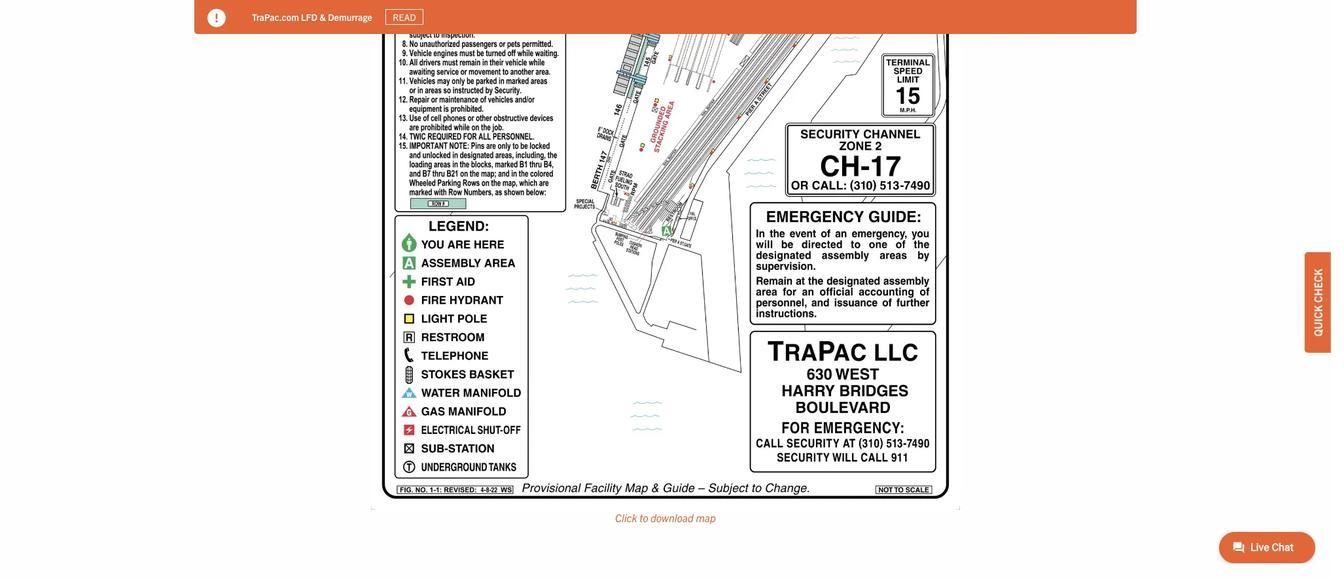 Task type: locate. For each thing, give the bounding box(es) containing it.
download
[[651, 512, 694, 525]]

check
[[1312, 269, 1325, 303]]

solid image
[[207, 9, 226, 27]]

click
[[615, 512, 637, 525]]

quick check
[[1312, 269, 1325, 337]]

quick check link
[[1305, 253, 1331, 353]]



Task type: describe. For each thing, give the bounding box(es) containing it.
map
[[696, 512, 716, 525]]

to
[[640, 512, 648, 525]]

read
[[393, 11, 416, 23]]

&
[[320, 11, 326, 23]]

quick
[[1312, 306, 1325, 337]]

click to download map
[[615, 512, 716, 525]]

demurrage
[[328, 11, 372, 23]]

lfd
[[301, 11, 318, 23]]

click to download map link
[[615, 512, 716, 525]]

read link
[[385, 9, 424, 25]]

trapac.com
[[252, 11, 299, 23]]

trapac.com lfd & demurrage
[[252, 11, 372, 23]]



Task type: vqa. For each thing, say whether or not it's contained in the screenshot.
Quick
yes



